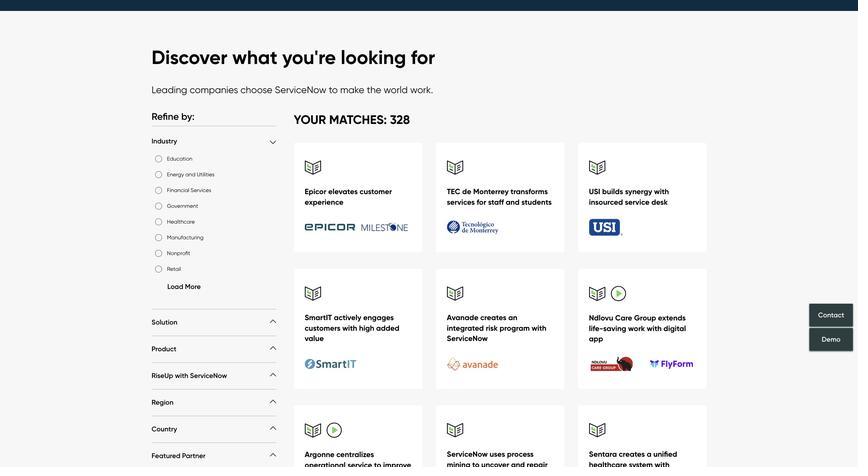 Task type: vqa. For each thing, say whether or not it's contained in the screenshot.
rightmost Build
no



Task type: describe. For each thing, give the bounding box(es) containing it.
risk
[[486, 324, 498, 333]]

de
[[462, 187, 471, 196]]

riseup with servicenow button
[[152, 371, 276, 380]]

sentara
[[589, 450, 617, 459]]

work.
[[410, 84, 433, 96]]

energy
[[167, 171, 184, 178]]

industry button
[[152, 137, 276, 146]]

system
[[629, 460, 653, 467]]

extends
[[658, 313, 686, 323]]

avanade
[[447, 313, 479, 322]]

actively
[[334, 313, 361, 322]]

country
[[152, 425, 177, 433]]

0 vertical spatial and
[[185, 171, 195, 178]]

product
[[152, 345, 176, 353]]

with inside ndlovu care group extends life-saving work with digital app
[[647, 324, 662, 333]]

riseup
[[152, 372, 173, 380]]

product button
[[152, 345, 276, 353]]

your
[[294, 112, 326, 128]]

refine
[[152, 111, 179, 123]]

tec de monterrey image
[[447, 217, 498, 238]]

more
[[185, 282, 201, 291]]

creates for risk
[[480, 313, 507, 322]]

load more button
[[155, 281, 201, 292]]

services
[[191, 187, 211, 194]]

refine by:
[[152, 111, 195, 123]]

you're
[[282, 45, 336, 70]]

uncover
[[481, 460, 509, 467]]

elevates
[[328, 187, 358, 196]]

financial
[[167, 187, 189, 194]]

argonne centralizes operational service to improv
[[305, 450, 411, 467]]

servicenow inside the avanade creates an integrated risk program with servicenow
[[447, 334, 488, 343]]

partner
[[182, 452, 206, 460]]

with inside popup button
[[175, 372, 188, 380]]

nonprofit
[[167, 250, 190, 257]]

high
[[359, 324, 374, 333]]

life-
[[589, 324, 603, 333]]

usi insurance services image
[[589, 217, 641, 238]]

services
[[447, 198, 475, 207]]

mining
[[447, 460, 470, 467]]

education option
[[155, 156, 162, 163]]

servicenow inside popup button
[[190, 372, 227, 380]]

healthcare
[[167, 219, 195, 225]]

retail
[[167, 266, 181, 273]]

make
[[340, 84, 364, 96]]

students
[[522, 198, 552, 207]]

2 epicor image from the left
[[358, 217, 409, 238]]

tec
[[447, 187, 460, 196]]

matches:
[[329, 112, 387, 128]]

service inside argonne centralizes operational service to improv
[[348, 461, 372, 467]]

the
[[367, 84, 381, 96]]

staff
[[488, 198, 504, 207]]

government
[[167, 203, 198, 210]]

government option
[[155, 203, 162, 210]]

saving
[[603, 324, 626, 333]]

looking
[[341, 45, 406, 70]]

manufacturing option
[[155, 235, 162, 241]]

and inside servicenow uses process mining to uncover and repai
[[511, 460, 525, 467]]

engages
[[363, 313, 394, 322]]

financial services option
[[155, 187, 162, 194]]

an
[[508, 313, 517, 322]]

solution button
[[152, 318, 276, 327]]

a
[[647, 450, 652, 459]]

328
[[390, 112, 410, 128]]

added
[[376, 324, 400, 333]]

to inside argonne centralizes operational service to improv
[[374, 461, 381, 467]]

digital
[[664, 324, 686, 333]]

unified
[[654, 450, 677, 459]]

group
[[634, 313, 656, 323]]

servicenow uses process mining to uncover and repai
[[447, 450, 548, 467]]

transforms
[[511, 187, 548, 196]]

energy and utilities option
[[155, 171, 162, 178]]

integrated
[[447, 324, 484, 333]]

healthcare
[[589, 460, 627, 467]]

avanade creates an integrated risk program with servicenow
[[447, 313, 547, 343]]

process
[[507, 450, 534, 459]]

tec de monterrey transforms services for staff and students
[[447, 187, 552, 207]]

industry
[[152, 137, 177, 145]]

customer
[[360, 187, 392, 196]]

load
[[167, 282, 183, 291]]

operational
[[305, 461, 346, 467]]

for inside 'tec de monterrey transforms services for staff and students'
[[477, 198, 486, 207]]

customers
[[305, 324, 341, 333]]

featured partner button
[[152, 451, 276, 460]]

care
[[615, 313, 632, 323]]

0 horizontal spatial for
[[411, 45, 435, 70]]

avanade image
[[447, 354, 498, 375]]

choose
[[241, 84, 273, 96]]



Task type: locate. For each thing, give the bounding box(es) containing it.
with down actively
[[342, 324, 357, 333]]

ndlovu
[[589, 313, 613, 323]]

companies
[[190, 84, 238, 96]]

0 horizontal spatial to
[[329, 84, 338, 96]]

argonne
[[305, 450, 335, 459]]

0 horizontal spatial creates
[[480, 313, 507, 322]]

creates up system
[[619, 450, 645, 459]]

1 horizontal spatial creates
[[619, 450, 645, 459]]

creates
[[480, 313, 507, 322], [619, 450, 645, 459]]

ndlovu care group extends life-saving work with digital app
[[589, 313, 686, 344]]

region button
[[152, 398, 276, 407]]

2 horizontal spatial to
[[472, 460, 480, 467]]

servicenow
[[275, 84, 326, 96], [447, 334, 488, 343], [190, 372, 227, 380], [447, 450, 488, 459]]

creates inside the avanade creates an integrated risk program with servicenow
[[480, 313, 507, 322]]

sentara creates a unified healthcare system wit
[[589, 450, 677, 467]]

2 vertical spatial and
[[511, 460, 525, 467]]

service inside usi builds synergy with insourced service desk
[[625, 198, 650, 207]]

creates for healthcare
[[619, 450, 645, 459]]

with inside usi builds synergy with insourced service desk
[[654, 187, 669, 196]]

usi builds synergy with insourced service desk
[[589, 187, 669, 207]]

nonprofit option
[[155, 250, 162, 257]]

to inside servicenow uses process mining to uncover and repai
[[472, 460, 480, 467]]

featured
[[152, 452, 180, 460]]

ndlovu care group image
[[589, 354, 640, 375], [642, 354, 693, 375]]

1 horizontal spatial for
[[477, 198, 486, 207]]

1 horizontal spatial ndlovu care group image
[[642, 354, 693, 375]]

1 vertical spatial service
[[348, 461, 372, 467]]

work
[[628, 324, 645, 333]]

with inside the avanade creates an integrated risk program with servicenow
[[532, 324, 547, 333]]

discover what you're looking for
[[152, 45, 435, 70]]

centralizes
[[336, 450, 374, 459]]

0 vertical spatial creates
[[480, 313, 507, 322]]

service down synergy
[[625, 198, 650, 207]]

with right riseup
[[175, 372, 188, 380]]

1 vertical spatial creates
[[619, 450, 645, 459]]

smartit actively engages customers with high added value
[[305, 313, 400, 343]]

creates inside sentara creates a unified healthcare system wit
[[619, 450, 645, 459]]

what
[[232, 45, 277, 70]]

with up desk
[[654, 187, 669, 196]]

insourced
[[589, 198, 623, 207]]

riseup with servicenow
[[152, 372, 227, 380]]

and right staff
[[506, 198, 520, 207]]

and
[[185, 171, 195, 178], [506, 198, 520, 207], [511, 460, 525, 467]]

uses
[[490, 450, 505, 459]]

with down group
[[647, 324, 662, 333]]

1 horizontal spatial to
[[374, 461, 381, 467]]

0 horizontal spatial ndlovu care group image
[[589, 354, 640, 375]]

servicenow down product popup button
[[190, 372, 227, 380]]

servicenow inside servicenow uses process mining to uncover and repai
[[447, 450, 488, 459]]

servicenow down integrated
[[447, 334, 488, 343]]

retail option
[[155, 266, 162, 273]]

your matches: 328
[[294, 112, 410, 128]]

service
[[625, 198, 650, 207], [348, 461, 372, 467]]

app
[[589, 335, 603, 344]]

to for make
[[329, 84, 338, 96]]

by:
[[181, 111, 195, 123]]

solution
[[152, 318, 177, 326]]

leading companies choose servicenow to make the world work.
[[152, 84, 433, 96]]

education
[[167, 156, 192, 162]]

go to servicenow account image
[[701, 9, 710, 18]]

financial services
[[167, 187, 211, 194]]

country button
[[152, 425, 276, 434]]

0 vertical spatial service
[[625, 198, 650, 207]]

to
[[329, 84, 338, 96], [472, 460, 480, 467], [374, 461, 381, 467]]

smartit
[[305, 313, 332, 322]]

service down centralizes
[[348, 461, 372, 467]]

for up work.
[[411, 45, 435, 70]]

and right 'energy'
[[185, 171, 195, 178]]

1 ndlovu care group image from the left
[[589, 354, 640, 375]]

epicor
[[305, 187, 326, 196]]

1 horizontal spatial epicor image
[[358, 217, 409, 238]]

usi
[[589, 187, 600, 196]]

0 vertical spatial for
[[411, 45, 435, 70]]

and down process
[[511, 460, 525, 467]]

region
[[152, 398, 174, 407]]

epicor image
[[305, 217, 355, 238], [358, 217, 409, 238]]

0 horizontal spatial epicor image
[[305, 217, 355, 238]]

for down monterrey
[[477, 198, 486, 207]]

with right program
[[532, 324, 547, 333]]

and inside 'tec de monterrey transforms services for staff and students'
[[506, 198, 520, 207]]

epicor elevates customer experience
[[305, 187, 392, 207]]

world
[[384, 84, 408, 96]]

1 epicor image from the left
[[305, 217, 355, 238]]

monterrey
[[473, 187, 509, 196]]

synergy
[[625, 187, 652, 196]]

featured partner
[[152, 452, 206, 460]]

creates up risk
[[480, 313, 507, 322]]

utilities
[[197, 171, 215, 178]]

with inside smartit actively engages customers with high added value
[[342, 324, 357, 333]]

1 vertical spatial for
[[477, 198, 486, 207]]

smartit services ag image
[[305, 354, 356, 375]]

1 horizontal spatial service
[[625, 198, 650, 207]]

desk
[[652, 198, 668, 207]]

healthcare option
[[155, 219, 162, 226]]

servicenow up the your
[[275, 84, 326, 96]]

for
[[411, 45, 435, 70], [477, 198, 486, 207]]

value
[[305, 334, 324, 343]]

experience
[[305, 198, 344, 207]]

discover
[[152, 45, 227, 70]]

1 vertical spatial and
[[506, 198, 520, 207]]

energy and utilities
[[167, 171, 215, 178]]

to for uncover
[[472, 460, 480, 467]]

0 horizontal spatial service
[[348, 461, 372, 467]]

manufacturing
[[167, 235, 204, 241]]

2 ndlovu care group image from the left
[[642, 354, 693, 375]]

builds
[[602, 187, 623, 196]]

servicenow up mining
[[447, 450, 488, 459]]

program
[[500, 324, 530, 333]]

leading
[[152, 84, 187, 96]]



